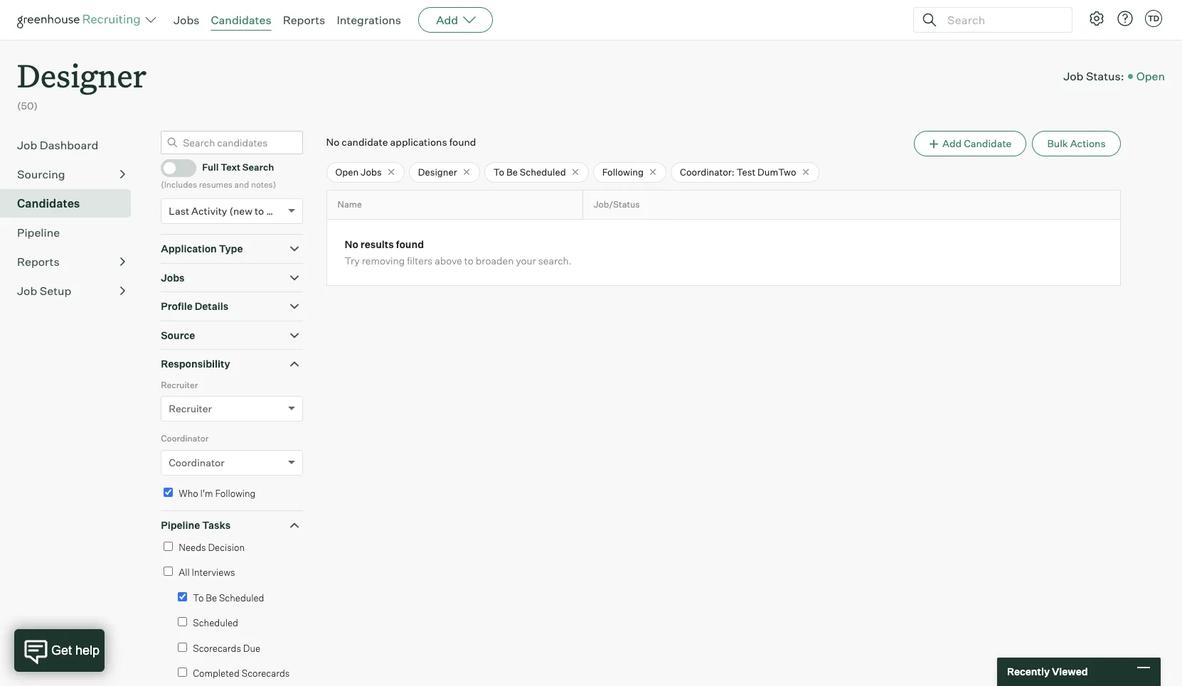 Task type: describe. For each thing, give the bounding box(es) containing it.
details
[[195, 300, 229, 313]]

(50)
[[17, 100, 38, 112]]

application type
[[161, 243, 243, 255]]

pipeline for pipeline
[[17, 225, 60, 240]]

text
[[221, 162, 241, 173]]

0 vertical spatial scorecards
[[193, 643, 241, 655]]

job setup
[[17, 284, 71, 298]]

designer for designer (50)
[[17, 54, 147, 96]]

broaden
[[476, 255, 514, 267]]

no for no candidate applications found
[[326, 136, 340, 148]]

full
[[202, 162, 219, 173]]

due
[[243, 643, 261, 655]]

viewed
[[1053, 666, 1089, 678]]

job/status
[[594, 200, 640, 210]]

0 horizontal spatial candidates link
[[17, 195, 125, 212]]

resumes
[[199, 179, 233, 190]]

2 vertical spatial jobs
[[161, 272, 185, 284]]

completed
[[193, 668, 240, 680]]

1 horizontal spatial following
[[603, 166, 644, 178]]

all
[[179, 567, 190, 579]]

bulk
[[1048, 137, 1069, 149]]

recruiter element
[[161, 378, 303, 432]]

add candidate link
[[914, 131, 1027, 156]]

add button
[[419, 7, 493, 33]]

results
[[361, 238, 394, 250]]

status:
[[1087, 69, 1125, 83]]

profile details
[[161, 300, 229, 313]]

integrations link
[[337, 13, 402, 27]]

1 horizontal spatial candidates
[[211, 13, 272, 27]]

search.
[[539, 255, 572, 267]]

1 horizontal spatial candidates link
[[211, 13, 272, 27]]

Search candidates field
[[161, 131, 303, 154]]

2 vertical spatial scheduled
[[193, 618, 238, 629]]

who i'm following
[[179, 488, 256, 499]]

checkmark image
[[167, 162, 178, 172]]

last
[[169, 205, 189, 217]]

add for add
[[436, 13, 459, 27]]

interviews
[[192, 567, 235, 579]]

recently viewed
[[1008, 666, 1089, 678]]

applications
[[390, 136, 447, 148]]

no candidate applications found
[[326, 136, 476, 148]]

Scorecards Due checkbox
[[178, 643, 187, 652]]

designer (50)
[[17, 54, 147, 112]]

dumtwo
[[758, 166, 797, 178]]

to inside no results found try removing filters above to broaden your search.
[[465, 255, 474, 267]]

your
[[516, 255, 536, 267]]

1 vertical spatial recruiter
[[169, 403, 212, 415]]

designer link
[[17, 40, 147, 99]]

coordinator: test dumtwo
[[681, 166, 797, 178]]

job for job setup
[[17, 284, 37, 298]]

full text search (includes resumes and notes)
[[161, 162, 276, 190]]

candidate
[[342, 136, 388, 148]]

1 vertical spatial reports
[[17, 255, 60, 269]]

try
[[345, 255, 360, 267]]

last activity (new to old)
[[169, 205, 285, 217]]

i'm
[[200, 488, 213, 499]]

td button
[[1143, 7, 1166, 30]]

(new
[[230, 205, 253, 217]]

pipeline for pipeline tasks
[[161, 520, 200, 532]]

1 vertical spatial scheduled
[[219, 593, 264, 604]]

job status:
[[1064, 69, 1125, 83]]

source
[[161, 329, 195, 341]]

open jobs
[[336, 166, 382, 178]]

needs decision
[[179, 542, 245, 554]]

sourcing
[[17, 167, 65, 181]]

1 vertical spatial coordinator
[[169, 457, 225, 469]]

All Interviews checkbox
[[164, 567, 173, 577]]

dashboard
[[40, 138, 98, 152]]

tasks
[[202, 520, 231, 532]]

1 vertical spatial scorecards
[[242, 668, 290, 680]]

who
[[179, 488, 198, 499]]

greenhouse recruiting image
[[17, 11, 145, 28]]

above
[[435, 255, 462, 267]]

pipeline link
[[17, 224, 125, 241]]



Task type: locate. For each thing, give the bounding box(es) containing it.
bulk actions link
[[1033, 131, 1122, 156]]

and
[[235, 179, 249, 190]]

1 horizontal spatial add
[[943, 137, 962, 149]]

no inside no results found try removing filters above to broaden your search.
[[345, 238, 359, 250]]

job dashboard link
[[17, 136, 125, 154]]

Completed Scorecards checkbox
[[178, 668, 187, 678]]

1 vertical spatial found
[[396, 238, 424, 250]]

no
[[326, 136, 340, 148], [345, 238, 359, 250]]

0 vertical spatial scheduled
[[520, 166, 566, 178]]

(includes
[[161, 179, 197, 190]]

1 vertical spatial designer
[[418, 166, 457, 178]]

0 vertical spatial found
[[450, 136, 476, 148]]

0 vertical spatial no
[[326, 136, 340, 148]]

1 vertical spatial candidates
[[17, 196, 80, 210]]

activity
[[192, 205, 227, 217]]

to
[[494, 166, 505, 178], [193, 593, 204, 604]]

0 horizontal spatial add
[[436, 13, 459, 27]]

found inside no results found try removing filters above to broaden your search.
[[396, 238, 424, 250]]

to left old) on the top left of page
[[255, 205, 264, 217]]

reports up "job setup"
[[17, 255, 60, 269]]

0 vertical spatial be
[[507, 166, 518, 178]]

Scheduled checkbox
[[178, 618, 187, 627]]

pipeline down sourcing
[[17, 225, 60, 240]]

job up sourcing
[[17, 138, 37, 152]]

test
[[737, 166, 756, 178]]

td button
[[1146, 10, 1163, 27]]

type
[[219, 243, 243, 255]]

1 horizontal spatial open
[[1137, 69, 1166, 83]]

0 horizontal spatial reports link
[[17, 253, 125, 270]]

no for no results found try removing filters above to broaden your search.
[[345, 238, 359, 250]]

candidates link
[[211, 13, 272, 27], [17, 195, 125, 212]]

no up try
[[345, 238, 359, 250]]

td
[[1149, 14, 1160, 23]]

configure image
[[1089, 10, 1106, 27]]

candidates
[[211, 13, 272, 27], [17, 196, 80, 210]]

decision
[[208, 542, 245, 554]]

0 vertical spatial jobs
[[174, 13, 200, 27]]

pipeline tasks
[[161, 520, 231, 532]]

0 vertical spatial pipeline
[[17, 225, 60, 240]]

open right status:
[[1137, 69, 1166, 83]]

removing
[[362, 255, 405, 267]]

reports link
[[283, 13, 326, 27], [17, 253, 125, 270]]

integrations
[[337, 13, 402, 27]]

1 vertical spatial to
[[465, 255, 474, 267]]

0 horizontal spatial to
[[255, 205, 264, 217]]

2 vertical spatial job
[[17, 284, 37, 298]]

job setup link
[[17, 282, 125, 299]]

pipeline up needs decision checkbox
[[161, 520, 200, 532]]

1 vertical spatial pipeline
[[161, 520, 200, 532]]

add
[[436, 13, 459, 27], [943, 137, 962, 149]]

job for job status:
[[1064, 69, 1084, 83]]

scorecards down due on the left of page
[[242, 668, 290, 680]]

coordinator:
[[681, 166, 735, 178]]

0 horizontal spatial no
[[326, 136, 340, 148]]

completed scorecards
[[193, 668, 290, 680]]

0 vertical spatial to
[[255, 205, 264, 217]]

open
[[1137, 69, 1166, 83], [336, 166, 359, 178]]

last activity (new to old) option
[[169, 205, 285, 217]]

add inside popup button
[[436, 13, 459, 27]]

scorecards up completed
[[193, 643, 241, 655]]

0 vertical spatial to be scheduled
[[494, 166, 566, 178]]

jobs link
[[174, 13, 200, 27]]

job left setup
[[17, 284, 37, 298]]

notes)
[[251, 179, 276, 190]]

responsibility
[[161, 358, 230, 370]]

job inside job dashboard link
[[17, 138, 37, 152]]

0 vertical spatial designer
[[17, 54, 147, 96]]

recruiter
[[161, 380, 198, 391], [169, 403, 212, 415]]

0 horizontal spatial found
[[396, 238, 424, 250]]

scheduled
[[520, 166, 566, 178], [219, 593, 264, 604], [193, 618, 238, 629]]

0 vertical spatial open
[[1137, 69, 1166, 83]]

pipeline
[[17, 225, 60, 240], [161, 520, 200, 532]]

add candidate
[[943, 137, 1012, 149]]

1 vertical spatial candidates link
[[17, 195, 125, 212]]

candidates link right jobs link
[[211, 13, 272, 27]]

found right applications
[[450, 136, 476, 148]]

open up name
[[336, 166, 359, 178]]

search
[[243, 162, 274, 173]]

0 vertical spatial candidates link
[[211, 13, 272, 27]]

1 horizontal spatial found
[[450, 136, 476, 148]]

1 horizontal spatial reports link
[[283, 13, 326, 27]]

found up filters
[[396, 238, 424, 250]]

candidate
[[965, 137, 1012, 149]]

0 horizontal spatial reports
[[17, 255, 60, 269]]

open for open
[[1137, 69, 1166, 83]]

job left status:
[[1064, 69, 1084, 83]]

job
[[1064, 69, 1084, 83], [17, 138, 37, 152], [17, 284, 37, 298]]

name
[[338, 200, 362, 210]]

following
[[603, 166, 644, 178], [215, 488, 256, 499]]

open for open jobs
[[336, 166, 359, 178]]

1 horizontal spatial pipeline
[[161, 520, 200, 532]]

Who I'm Following checkbox
[[164, 488, 173, 497]]

0 horizontal spatial be
[[206, 593, 217, 604]]

old)
[[266, 205, 285, 217]]

1 vertical spatial no
[[345, 238, 359, 250]]

reports left integrations
[[283, 13, 326, 27]]

0 vertical spatial reports
[[283, 13, 326, 27]]

following up the job/status
[[603, 166, 644, 178]]

0 vertical spatial following
[[603, 166, 644, 178]]

designer for designer
[[418, 166, 457, 178]]

0 horizontal spatial following
[[215, 488, 256, 499]]

designer down applications
[[418, 166, 457, 178]]

to right the above
[[465, 255, 474, 267]]

profile
[[161, 300, 193, 313]]

0 vertical spatial coordinator
[[161, 434, 209, 444]]

coordinator element
[[161, 432, 303, 486]]

1 horizontal spatial to
[[494, 166, 505, 178]]

Needs Decision checkbox
[[164, 542, 173, 551]]

0 horizontal spatial candidates
[[17, 196, 80, 210]]

0 horizontal spatial designer
[[17, 54, 147, 96]]

0 vertical spatial recruiter
[[161, 380, 198, 391]]

scorecards
[[193, 643, 241, 655], [242, 668, 290, 680]]

candidates right jobs link
[[211, 13, 272, 27]]

Search text field
[[944, 10, 1060, 30]]

add for add candidate
[[943, 137, 962, 149]]

setup
[[40, 284, 71, 298]]

job dashboard
[[17, 138, 98, 152]]

1 horizontal spatial designer
[[418, 166, 457, 178]]

reports link left integrations
[[283, 13, 326, 27]]

recently
[[1008, 666, 1051, 678]]

1 horizontal spatial to
[[465, 255, 474, 267]]

be
[[507, 166, 518, 178], [206, 593, 217, 604]]

sourcing link
[[17, 166, 125, 183]]

filters
[[407, 255, 433, 267]]

needs
[[179, 542, 206, 554]]

candidates down sourcing
[[17, 196, 80, 210]]

coordinator
[[161, 434, 209, 444], [169, 457, 225, 469]]

1 vertical spatial reports link
[[17, 253, 125, 270]]

to be scheduled
[[494, 166, 566, 178], [193, 593, 264, 604]]

candidates link down sourcing link
[[17, 195, 125, 212]]

1 vertical spatial open
[[336, 166, 359, 178]]

bulk actions
[[1048, 137, 1107, 149]]

actions
[[1071, 137, 1107, 149]]

reports
[[283, 13, 326, 27], [17, 255, 60, 269]]

0 horizontal spatial open
[[336, 166, 359, 178]]

1 vertical spatial jobs
[[361, 166, 382, 178]]

0 vertical spatial candidates
[[211, 13, 272, 27]]

no left candidate
[[326, 136, 340, 148]]

1 horizontal spatial reports
[[283, 13, 326, 27]]

1 horizontal spatial to be scheduled
[[494, 166, 566, 178]]

all interviews
[[179, 567, 235, 579]]

1 vertical spatial job
[[17, 138, 37, 152]]

scorecards due
[[193, 643, 261, 655]]

1 vertical spatial to be scheduled
[[193, 593, 264, 604]]

0 vertical spatial add
[[436, 13, 459, 27]]

0 horizontal spatial to
[[193, 593, 204, 604]]

0 horizontal spatial to be scheduled
[[193, 593, 264, 604]]

0 horizontal spatial pipeline
[[17, 225, 60, 240]]

1 vertical spatial be
[[206, 593, 217, 604]]

1 vertical spatial add
[[943, 137, 962, 149]]

no results found try removing filters above to broaden your search.
[[345, 238, 572, 267]]

0 vertical spatial to
[[494, 166, 505, 178]]

to
[[255, 205, 264, 217], [465, 255, 474, 267]]

1 vertical spatial following
[[215, 488, 256, 499]]

1 vertical spatial to
[[193, 593, 204, 604]]

0 vertical spatial reports link
[[283, 13, 326, 27]]

To Be Scheduled checkbox
[[178, 593, 187, 602]]

application
[[161, 243, 217, 255]]

job for job dashboard
[[17, 138, 37, 152]]

0 vertical spatial job
[[1064, 69, 1084, 83]]

1 horizontal spatial be
[[507, 166, 518, 178]]

1 horizontal spatial no
[[345, 238, 359, 250]]

jobs
[[174, 13, 200, 27], [361, 166, 382, 178], [161, 272, 185, 284]]

designer down greenhouse recruiting image
[[17, 54, 147, 96]]

job inside job setup link
[[17, 284, 37, 298]]

found
[[450, 136, 476, 148], [396, 238, 424, 250]]

reports link down pipeline link
[[17, 253, 125, 270]]

following right i'm
[[215, 488, 256, 499]]



Task type: vqa. For each thing, say whether or not it's contained in the screenshot.
"Job Post Submitted"
no



